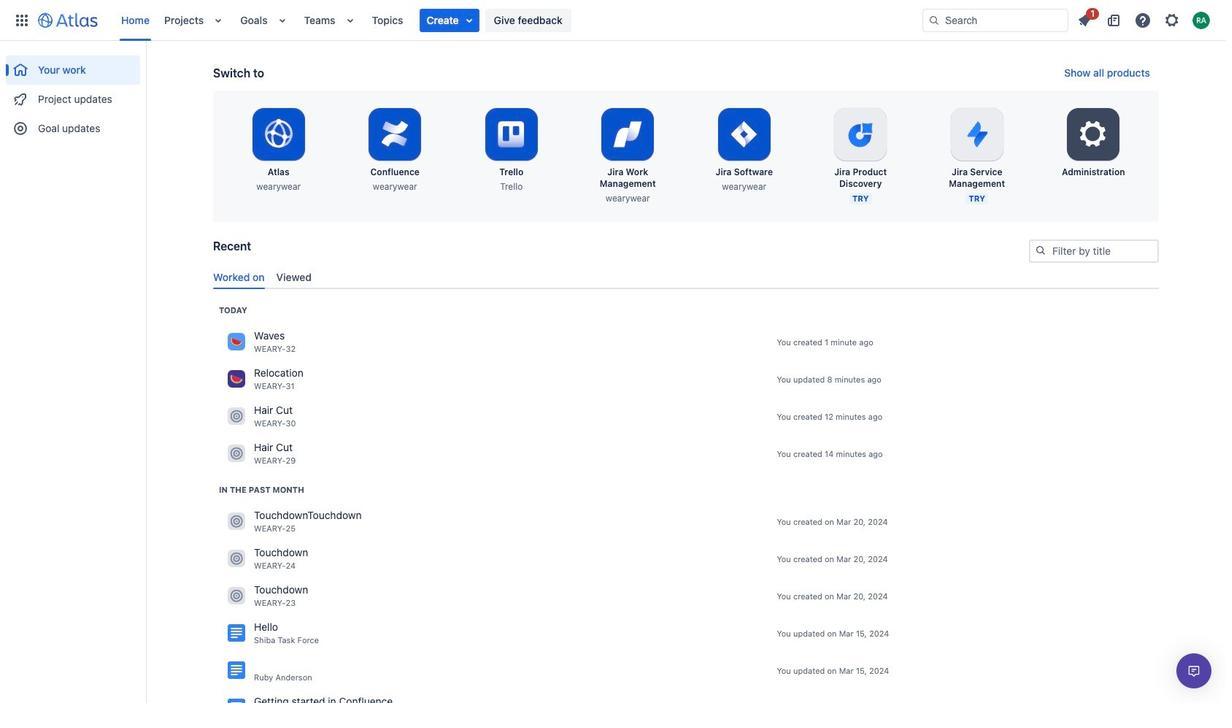 Task type: describe. For each thing, give the bounding box(es) containing it.
search image
[[929, 14, 940, 26]]

help image
[[1134, 11, 1152, 29]]

1 townsquare image from the top
[[228, 333, 245, 351]]

switch to... image
[[13, 11, 31, 29]]

Filter by title field
[[1031, 241, 1158, 261]]

1 confluence image from the top
[[228, 624, 245, 642]]

2 confluence image from the top
[[228, 662, 245, 679]]

open intercom messenger image
[[1186, 662, 1203, 680]]

0 horizontal spatial list
[[114, 0, 923, 41]]

5 townsquare image from the top
[[228, 550, 245, 567]]

3 townsquare image from the top
[[228, 445, 245, 462]]

search image
[[1035, 245, 1047, 256]]

1 horizontal spatial list
[[1072, 5, 1218, 32]]

1 horizontal spatial list item
[[1072, 5, 1099, 32]]



Task type: locate. For each thing, give the bounding box(es) containing it.
group
[[6, 41, 140, 147]]

0 vertical spatial confluence image
[[228, 624, 245, 642]]

0 vertical spatial settings image
[[1164, 11, 1181, 29]]

2 heading from the top
[[219, 484, 304, 496]]

1 vertical spatial settings image
[[1076, 117, 1111, 152]]

6 townsquare image from the top
[[228, 587, 245, 605]]

townsquare image
[[228, 370, 245, 388]]

townsquare image
[[228, 333, 245, 351], [228, 408, 245, 425], [228, 445, 245, 462], [228, 513, 245, 530], [228, 550, 245, 567], [228, 587, 245, 605]]

banner
[[0, 0, 1226, 41]]

None search field
[[923, 8, 1069, 32]]

2 vertical spatial confluence image
[[228, 699, 245, 703]]

1 horizontal spatial settings image
[[1164, 11, 1181, 29]]

4 townsquare image from the top
[[228, 513, 245, 530]]

heading
[[219, 304, 247, 316], [219, 484, 304, 496]]

tab list
[[207, 265, 1165, 289]]

account image
[[1193, 11, 1210, 29]]

confluence image
[[228, 624, 245, 642], [228, 662, 245, 679], [228, 699, 245, 703]]

1 heading from the top
[[219, 304, 247, 316]]

0 horizontal spatial settings image
[[1076, 117, 1111, 152]]

2 townsquare image from the top
[[228, 408, 245, 425]]

list item inside list
[[419, 8, 479, 32]]

list
[[114, 0, 923, 41], [1072, 5, 1218, 32]]

1 vertical spatial heading
[[219, 484, 304, 496]]

notifications image
[[1076, 11, 1094, 29]]

list item
[[1072, 5, 1099, 32], [419, 8, 479, 32]]

1 vertical spatial confluence image
[[228, 662, 245, 679]]

3 confluence image from the top
[[228, 699, 245, 703]]

top element
[[9, 0, 923, 41]]

settings image
[[1164, 11, 1181, 29], [1076, 117, 1111, 152]]

0 vertical spatial heading
[[219, 304, 247, 316]]

Search field
[[923, 8, 1069, 32]]

0 horizontal spatial list item
[[419, 8, 479, 32]]



